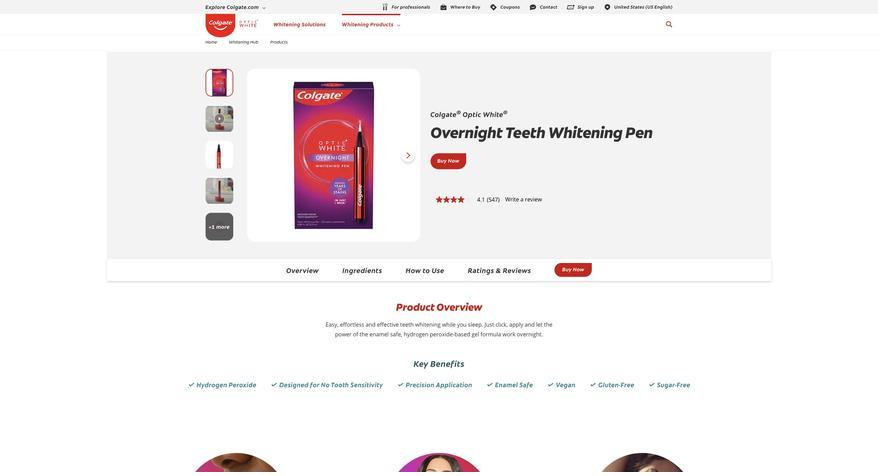 Task type: locate. For each thing, give the bounding box(es) containing it.
safe
[[520, 380, 533, 389]]

free for gluten-
[[621, 380, 635, 389]]

how
[[406, 266, 421, 275]]

more
[[216, 223, 230, 230]]

let
[[536, 321, 543, 329]]

contact icon image
[[529, 3, 538, 11]]

sleep.
[[468, 321, 483, 329]]

white
[[483, 109, 504, 119]]

buy now
[[438, 157, 460, 164], [563, 266, 585, 273]]

where to buy icon image
[[440, 3, 448, 11]]

now
[[448, 157, 460, 164], [573, 266, 585, 273]]

1 horizontal spatial ®
[[504, 108, 508, 116]]

1 free from the left
[[621, 380, 635, 389]]

overnight
[[431, 123, 503, 143]]

hydrogen peroxide
[[197, 380, 257, 389]]

hub
[[250, 39, 258, 45]]

0 vertical spatial buy now
[[438, 157, 460, 164]]

4.1
[[477, 196, 485, 204]]

0 horizontal spatial the
[[360, 331, 368, 338]]

0 horizontal spatial free
[[621, 380, 635, 389]]

® up teeth
[[504, 108, 508, 116]]

overview
[[286, 266, 319, 275], [437, 301, 482, 314]]

colgate® logo image
[[206, 14, 235, 37]]

and left let
[[525, 321, 535, 329]]

sign up icon image
[[567, 3, 575, 11]]

the right let
[[544, 321, 553, 329]]

buy now inside button
[[563, 266, 585, 273]]

explore
[[206, 3, 226, 11]]

gluten-
[[599, 380, 621, 389]]

sugar-free
[[658, 380, 691, 389]]

1 award winner new beauty image from the top
[[206, 141, 233, 169]]

None search field
[[666, 17, 673, 31]]

home
[[206, 39, 217, 45]]

peroxide-
[[430, 331, 455, 338]]

1 horizontal spatial packshot of overnight teeth whitening pen image
[[257, 79, 410, 232]]

application
[[436, 380, 473, 389]]

products link
[[266, 39, 292, 45]]

®
[[457, 108, 461, 116], [504, 108, 508, 116]]

just
[[485, 321, 494, 329]]

remove years of stains in just 1 week image
[[206, 105, 233, 133], [206, 177, 233, 205]]

sensitivity
[[351, 380, 383, 389]]

2 and from the left
[[525, 321, 535, 329]]

1 vertical spatial buy now button
[[555, 263, 592, 277]]

0 horizontal spatial buy now button
[[438, 157, 460, 164]]

explore colgate.com
[[206, 3, 259, 11]]

whitening inside dropdown button
[[342, 21, 369, 28]]

pen
[[626, 123, 653, 143]]

0 horizontal spatial buy
[[438, 157, 447, 164]]

0 vertical spatial award winner new beauty image
[[206, 141, 233, 169]]

0 vertical spatial buy now button
[[438, 157, 460, 164]]

ingredients
[[343, 266, 382, 275]]

easy, effortless and effective teeth whitening while you sleep. just click, apply and let the power of the enamel safe, hydrogen peroxide-based gel formula work overnight.
[[326, 321, 553, 338]]

1 horizontal spatial products
[[371, 21, 394, 28]]

1 vertical spatial the
[[360, 331, 368, 338]]

ratings
[[468, 266, 494, 275]]

buy now button
[[438, 157, 460, 164], [555, 263, 592, 277]]

1 horizontal spatial and
[[525, 321, 535, 329]]

0 horizontal spatial buy now
[[438, 157, 460, 164]]

1 horizontal spatial the
[[544, 321, 553, 329]]

tooth
[[331, 380, 349, 389]]

free for sugar-
[[677, 380, 691, 389]]

0 horizontal spatial packshot of overnight teeth whitening pen image
[[206, 69, 233, 97]]

the right of
[[360, 331, 368, 338]]

products down for professionals icon
[[371, 21, 394, 28]]

0 horizontal spatial overview
[[286, 266, 319, 275]]

buy
[[438, 157, 447, 164], [563, 266, 572, 273]]

the
[[544, 321, 553, 329], [360, 331, 368, 338]]

0 vertical spatial overview
[[286, 266, 319, 275]]

2 free from the left
[[677, 380, 691, 389]]

0 vertical spatial buy
[[438, 157, 447, 164]]

0 horizontal spatial ®
[[457, 108, 461, 116]]

apply
[[510, 321, 524, 329]]

precision application
[[406, 380, 473, 389]]

overnight teeth whitening pen
[[431, 123, 653, 143]]

products
[[371, 21, 394, 28], [270, 39, 288, 45]]

1 horizontal spatial overview
[[437, 301, 482, 314]]

packshot of overnight teeth whitening pen image
[[206, 69, 233, 97], [257, 79, 410, 232]]

1 horizontal spatial buy
[[563, 266, 572, 273]]

gluten-free
[[599, 380, 635, 389]]

1 vertical spatial remove years of stains in just 1 week image
[[206, 177, 233, 205]]

0 horizontal spatial products
[[270, 39, 288, 45]]

free
[[621, 380, 635, 389], [677, 380, 691, 389]]

1 horizontal spatial free
[[677, 380, 691, 389]]

how to use button
[[406, 266, 445, 275]]

1 vertical spatial now
[[573, 266, 585, 273]]

1 horizontal spatial buy now
[[563, 266, 585, 273]]

buy inside button
[[563, 266, 572, 273]]

product
[[396, 301, 435, 314]]

1 ® from the left
[[457, 108, 461, 116]]

1 vertical spatial products
[[270, 39, 288, 45]]

review
[[525, 196, 542, 203]]

whitening
[[274, 21, 301, 28], [342, 21, 369, 28], [229, 39, 249, 45], [548, 123, 623, 143]]

power
[[335, 331, 352, 338]]

+1 more
[[209, 223, 230, 230]]

optic
[[463, 109, 482, 119]]

1 horizontal spatial now
[[573, 266, 585, 273]]

precision
[[406, 380, 435, 389]]

products right hub
[[270, 39, 288, 45]]

0 horizontal spatial and
[[366, 321, 376, 329]]

ratings & reviews
[[468, 266, 531, 275]]

0 vertical spatial remove years of stains in just 1 week image
[[206, 105, 233, 133]]

1 and from the left
[[366, 321, 376, 329]]

reviews
[[503, 266, 531, 275]]

whitening solutions link
[[274, 21, 326, 28]]

products inside dropdown button
[[371, 21, 394, 28]]

location icon image
[[604, 3, 612, 11]]

(547)
[[487, 196, 500, 204]]

0 vertical spatial products
[[371, 21, 394, 28]]

vegan
[[556, 380, 576, 389]]

award winner new beauty image
[[206, 141, 233, 169], [206, 213, 233, 241]]

and up enamel
[[366, 321, 376, 329]]

0 horizontal spatial now
[[448, 157, 460, 164]]

1 vertical spatial buy
[[563, 266, 572, 273]]

® left optic
[[457, 108, 461, 116]]

1 vertical spatial award winner new beauty image
[[206, 213, 233, 241]]

1 vertical spatial buy now
[[563, 266, 585, 273]]

based
[[455, 331, 470, 338]]



Task type: vqa. For each thing, say whether or not it's contained in the screenshot.
"up"
no



Task type: describe. For each thing, give the bounding box(es) containing it.
2 award winner new beauty image from the top
[[206, 213, 233, 241]]

peroxide
[[229, 380, 257, 389]]

formula
[[481, 331, 501, 338]]

0 vertical spatial now
[[448, 157, 460, 164]]

benefits
[[431, 358, 465, 369]]

1 horizontal spatial buy now button
[[555, 263, 592, 277]]

you
[[457, 321, 467, 329]]

whitening for whitening hub
[[229, 39, 249, 45]]

2 remove years of stains in just 1 week image from the top
[[206, 177, 233, 205]]

write
[[506, 196, 519, 203]]

whitening hub logo image
[[235, 11, 263, 38]]

effective
[[377, 321, 399, 329]]

coupons icon image
[[490, 3, 498, 11]]

&
[[496, 266, 501, 275]]

key
[[414, 358, 429, 369]]

effortless
[[340, 321, 364, 329]]

for
[[310, 380, 320, 389]]

product overview
[[396, 301, 482, 314]]

whitening for whitening products
[[342, 21, 369, 28]]

designed for no tooth sensitivity
[[279, 380, 383, 389]]

whitening products button
[[342, 19, 401, 29]]

whitening for whitening solutions
[[274, 21, 301, 28]]

enamel
[[495, 380, 518, 389]]

overview button
[[286, 266, 319, 275]]

easy,
[[326, 321, 339, 329]]

how to use
[[406, 266, 445, 275]]

4.1 (547)
[[477, 196, 500, 204]]

colgate
[[431, 109, 457, 119]]

write a review button
[[506, 196, 542, 203]]

ratings & reviews button
[[468, 266, 531, 275]]

key benefits
[[414, 358, 465, 369]]

whitening hub
[[229, 39, 258, 45]]

colgate.com
[[227, 3, 259, 11]]

2 ® from the left
[[504, 108, 508, 116]]

1 vertical spatial overview
[[437, 301, 482, 314]]

for professionals icon image
[[381, 3, 389, 12]]

enamel safe
[[495, 380, 533, 389]]

hydrogen
[[404, 331, 429, 338]]

whitening hub link
[[225, 39, 263, 45]]

gel
[[472, 331, 479, 338]]

to
[[423, 266, 430, 275]]

slides tab list
[[206, 65, 233, 246]]

whitening
[[415, 321, 441, 329]]

buy now link
[[438, 157, 460, 164]]

a
[[521, 196, 524, 203]]

teeth
[[505, 123, 546, 143]]

hydrogen
[[197, 380, 227, 389]]

of
[[353, 331, 358, 338]]

work
[[503, 331, 516, 338]]

whitening products
[[342, 21, 394, 28]]

1 remove years of stains in just 1 week image from the top
[[206, 105, 233, 133]]

click,
[[496, 321, 508, 329]]

explore colgate.com button
[[206, 2, 266, 12]]

while
[[442, 321, 456, 329]]

0 vertical spatial the
[[544, 321, 553, 329]]

sugar-
[[658, 380, 677, 389]]

now inside button
[[573, 266, 585, 273]]

no
[[321, 380, 330, 389]]

use
[[432, 266, 445, 275]]

designed
[[279, 380, 309, 389]]

+1
[[209, 223, 215, 230]]

solutions
[[302, 21, 326, 28]]

home link
[[201, 39, 222, 45]]

overnight.
[[517, 331, 543, 338]]

ingredients button
[[343, 266, 382, 275]]

safe,
[[390, 331, 403, 338]]

teeth
[[400, 321, 414, 329]]

+1 more button
[[206, 213, 233, 241]]

write a review
[[506, 196, 542, 203]]

whitening solutions
[[274, 21, 326, 28]]

colgate ® optic white ®
[[431, 108, 508, 119]]

enamel
[[370, 331, 389, 338]]



